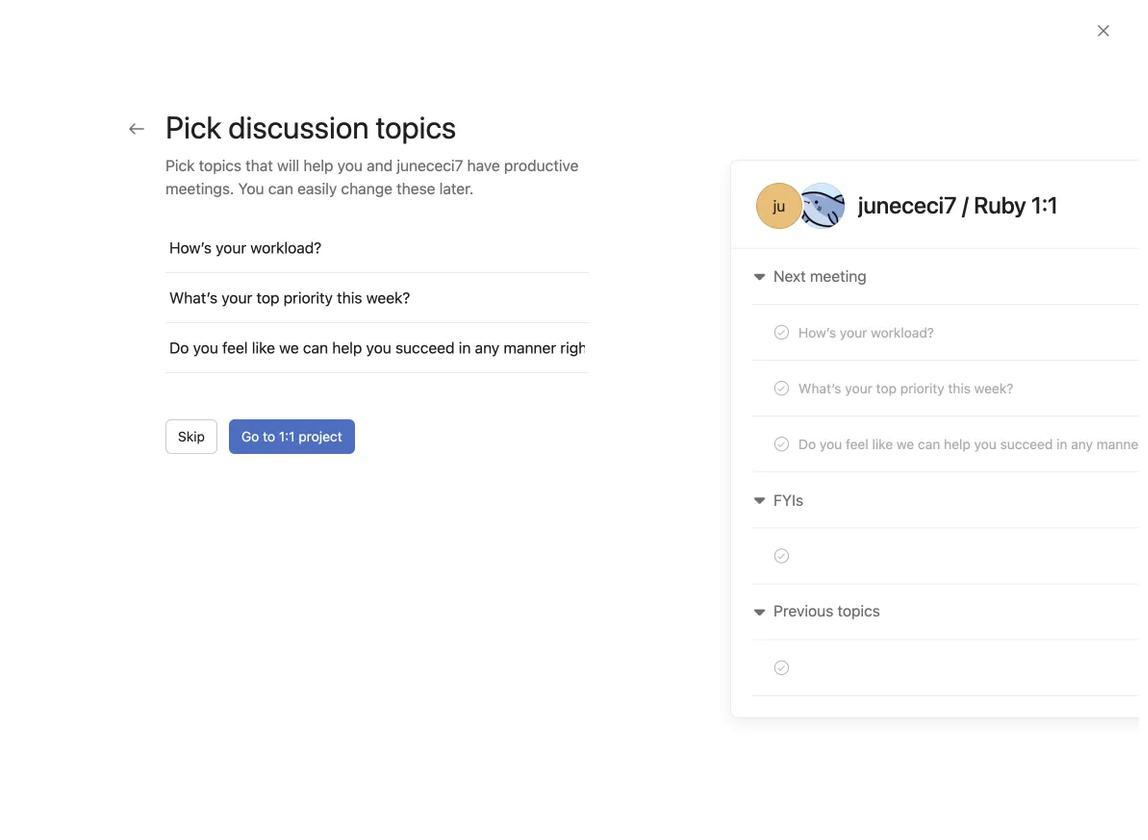 Task type: describe. For each thing, give the bounding box(es) containing it.
that
[[246, 156, 273, 175]]

start with a template to build your project or workflow
[[71, 133, 275, 221]]

ruby 1:1
[[975, 192, 1059, 219]]

1 vertical spatial can
[[919, 437, 941, 453]]

discussion topics
[[228, 109, 457, 145]]

next
[[774, 267, 806, 285]]

1
[[767, 140, 774, 158]]

meetings.
[[166, 180, 234, 198]]

any
[[1072, 437, 1094, 453]]

good
[[542, 164, 615, 200]]

level
[[747, 243, 775, 259]]

project inside button
[[299, 429, 343, 445]]

1:1
[[279, 429, 295, 445]]

/
[[963, 192, 970, 219]]

pick for pick discussion topics
[[166, 109, 222, 145]]

fyis
[[774, 492, 804, 510]]

go back image
[[129, 121, 144, 137]]

what's your top priority this week?
[[799, 381, 1014, 397]]

to right steps
[[316, 255, 334, 278]]

your for how's
[[840, 325, 868, 341]]

topics for previous
[[838, 602, 881, 621]]

workload?
[[871, 325, 935, 341]]

wednesday,
[[598, 140, 685, 158]]

template
[[188, 133, 275, 160]]

ruby
[[762, 164, 830, 200]]

do
[[799, 437, 817, 453]]

go
[[242, 429, 259, 445]]

your for what's
[[846, 381, 873, 397]]

to inside "start with a template to build your project or workflow"
[[75, 164, 95, 191]]

ju
[[774, 197, 786, 215]]

ra
[[812, 197, 832, 215]]

8 more to level up
[[683, 243, 795, 259]]

scroll card carousel right image
[[1102, 405, 1118, 421]]

junececi7 inside 'pick topics that will help you and junececi7 have productive meetings. you can easily change these later.'
[[397, 156, 463, 175]]

in
[[1057, 437, 1068, 453]]

do you feel like we can help you succeed in any manner
[[799, 437, 1141, 453]]

go to 1:1 project button
[[229, 420, 355, 454]]

you
[[238, 180, 264, 198]]

create project link
[[718, 607, 1087, 668]]

have
[[468, 156, 500, 175]]

these
[[397, 180, 436, 198]]

project inside button
[[146, 351, 189, 367]]

projects
[[718, 569, 789, 591]]

project inside "start with a template to build your project or workflow"
[[202, 164, 271, 191]]

top
[[877, 381, 897, 397]]

this
[[949, 381, 971, 397]]

drisco's drinks
[[787, 686, 883, 702]]

can inside 'pick topics that will help you and junececi7 have productive meetings. you can easily change these later.'
[[268, 180, 294, 198]]

pick topics that will help you and junececi7 have productive meetings. you can easily change these later.
[[166, 156, 579, 198]]

topics for pick
[[199, 156, 242, 175]]

previous
[[774, 602, 834, 621]]

help inside 'pick topics that will help you and junececi7 have productive meetings. you can easily change these later.'
[[304, 156, 334, 175]]

your inside "start with a template to build your project or workflow"
[[154, 164, 197, 191]]

previous topics
[[774, 602, 881, 621]]

priority
[[901, 381, 945, 397]]

go to 1:1 project
[[242, 429, 343, 445]]



Task type: locate. For each thing, give the bounding box(es) containing it.
0 horizontal spatial junececi7
[[397, 156, 463, 175]]

2 vertical spatial your
[[846, 381, 873, 397]]

build
[[100, 164, 149, 191]]

you left succeed
[[975, 437, 997, 453]]

you right do
[[820, 437, 843, 453]]

project right 'blank'
[[146, 351, 189, 367]]

project down template
[[202, 164, 271, 191]]

None text field
[[166, 273, 589, 323], [166, 323, 589, 374], [166, 273, 589, 323], [166, 323, 589, 374]]

skip
[[178, 429, 205, 445]]

up
[[779, 243, 795, 259]]

drisco's
[[787, 686, 839, 702]]

create blank project button
[[23, 335, 323, 383]]

easily
[[298, 180, 337, 198]]

topics up create project
[[838, 602, 881, 621]]

1 vertical spatial your
[[840, 325, 868, 341]]

to inside button
[[263, 429, 275, 445]]

blank
[[109, 351, 142, 367]]

0 horizontal spatial can
[[268, 180, 294, 198]]

topics up "meetings."
[[199, 156, 242, 175]]

junececi7 left /
[[859, 192, 958, 219]]

globe image
[[737, 690, 760, 713]]

to left 1:1
[[263, 429, 275, 445]]

can down will
[[268, 180, 294, 198]]

1 horizontal spatial project
[[202, 164, 271, 191]]

0 vertical spatial help
[[304, 156, 334, 175]]

start
[[71, 133, 119, 160]]

pick up "meetings."
[[166, 156, 195, 175]]

and
[[367, 156, 393, 175]]

help right we
[[945, 437, 971, 453]]

1 vertical spatial topics
[[838, 602, 881, 621]]

james, profile image
[[21, 345, 44, 368]]

you
[[338, 156, 363, 175], [820, 437, 843, 453], [975, 437, 997, 453]]

1 horizontal spatial help
[[945, 437, 971, 453]]

junececi7
[[397, 156, 463, 175], [859, 192, 958, 219]]

get started
[[338, 255, 433, 278]]

your down the a at the top of page
[[154, 164, 197, 191]]

1 vertical spatial project
[[146, 351, 189, 367]]

topics inside 'pick topics that will help you and junececi7 have productive meetings. you can easily change these later.'
[[199, 156, 242, 175]]

pick right 'go back' icon
[[166, 109, 222, 145]]

change
[[341, 180, 393, 198]]

2 pick from the top
[[166, 156, 195, 175]]

can right we
[[919, 437, 941, 453]]

0 horizontal spatial project
[[146, 351, 189, 367]]

how's your workload?
[[799, 325, 935, 341]]

pick
[[166, 109, 222, 145], [166, 156, 195, 175]]

pick inside 'pick topics that will help you and junececi7 have productive meetings. you can easily change these later.'
[[166, 156, 195, 175]]

1 vertical spatial help
[[945, 437, 971, 453]]

or workflow
[[116, 194, 231, 221]]

pick discussion topics
[[166, 109, 457, 145]]

project right 1:1
[[299, 429, 343, 445]]

complete
[[802, 711, 855, 724]]

0 vertical spatial topics
[[199, 156, 242, 175]]

projects element
[[0, 406, 231, 637]]

2 vertical spatial project
[[299, 429, 343, 445]]

next meeting
[[774, 267, 867, 285]]

starred element
[[0, 306, 231, 406]]

how's
[[799, 325, 837, 341]]

1 horizontal spatial junececi7
[[859, 192, 958, 219]]

0 horizontal spatial topics
[[199, 156, 242, 175]]

steps to get started
[[262, 255, 433, 278]]

1 horizontal spatial topics
[[838, 602, 881, 621]]

with
[[124, 133, 166, 160]]

you up change at the left top
[[338, 156, 363, 175]]

productive
[[504, 156, 579, 175]]

0 vertical spatial junececi7
[[397, 156, 463, 175]]

junececi7 / ruby 1:1
[[859, 192, 1059, 219]]

you inside 'pick topics that will help you and junececi7 have productive meetings. you can easily change these later.'
[[338, 156, 363, 175]]

feel
[[846, 437, 869, 453]]

can
[[268, 180, 294, 198], [919, 437, 941, 453]]

meeting
[[811, 267, 867, 285]]

1 vertical spatial pick
[[166, 156, 195, 175]]

help up easily
[[304, 156, 334, 175]]

1 vertical spatial junececi7
[[859, 192, 958, 219]]

2 horizontal spatial project
[[299, 429, 343, 445]]

skip button
[[166, 420, 218, 454]]

8
[[683, 243, 691, 259]]

help
[[304, 156, 334, 175], [945, 437, 971, 453]]

project
[[202, 164, 271, 191], [146, 351, 189, 367], [299, 429, 343, 445]]

later.
[[440, 180, 474, 198]]

to down start
[[75, 164, 95, 191]]

1 horizontal spatial can
[[919, 437, 941, 453]]

we
[[897, 437, 915, 453]]

week?
[[975, 381, 1014, 397]]

list box
[[420, 8, 728, 39]]

a
[[171, 133, 183, 160]]

more
[[695, 243, 727, 259]]

0 vertical spatial project
[[202, 164, 271, 191]]

topics
[[199, 156, 242, 175], [838, 602, 881, 621]]

create blank project
[[64, 351, 189, 367]]

your left top
[[846, 381, 873, 397]]

global element
[[0, 47, 231, 163]]

to
[[75, 164, 95, 191], [731, 243, 743, 259], [316, 255, 334, 278], [263, 429, 275, 445]]

pick for pick topics that will help you and junececi7 have productive meetings. you can easily change these later.
[[166, 156, 195, 175]]

1 horizontal spatial you
[[820, 437, 843, 453]]

0 vertical spatial can
[[268, 180, 294, 198]]

2 horizontal spatial you
[[975, 437, 997, 453]]

create
[[64, 351, 105, 367]]

to left level
[[731, 243, 743, 259]]

drinks
[[843, 686, 883, 702]]

junececi7 up these
[[397, 156, 463, 175]]

0 horizontal spatial help
[[304, 156, 334, 175]]

what's
[[799, 381, 842, 397]]

november
[[689, 140, 763, 158]]

1 pick from the top
[[166, 109, 222, 145]]

close image
[[1097, 23, 1112, 39], [1097, 23, 1112, 39]]

your right the how's
[[840, 325, 868, 341]]

None text field
[[166, 223, 589, 273]]

like
[[873, 437, 894, 453]]

will
[[277, 156, 300, 175]]

0 vertical spatial pick
[[166, 109, 222, 145]]

manner
[[1097, 437, 1141, 453]]

this is a preview of your project image
[[712, 146, 1141, 742]]

wednesday, november 1 good afternoon, ruby
[[542, 140, 830, 200]]

0 horizontal spatial you
[[338, 156, 363, 175]]

afternoon,
[[622, 164, 755, 200]]

succeed
[[1001, 437, 1054, 453]]

create project
[[787, 628, 878, 644]]

0 vertical spatial your
[[154, 164, 197, 191]]

steps
[[262, 255, 312, 278]]

your
[[154, 164, 197, 191], [840, 325, 868, 341], [846, 381, 873, 397]]



Task type: vqa. For each thing, say whether or not it's contained in the screenshot.
"ju"
yes



